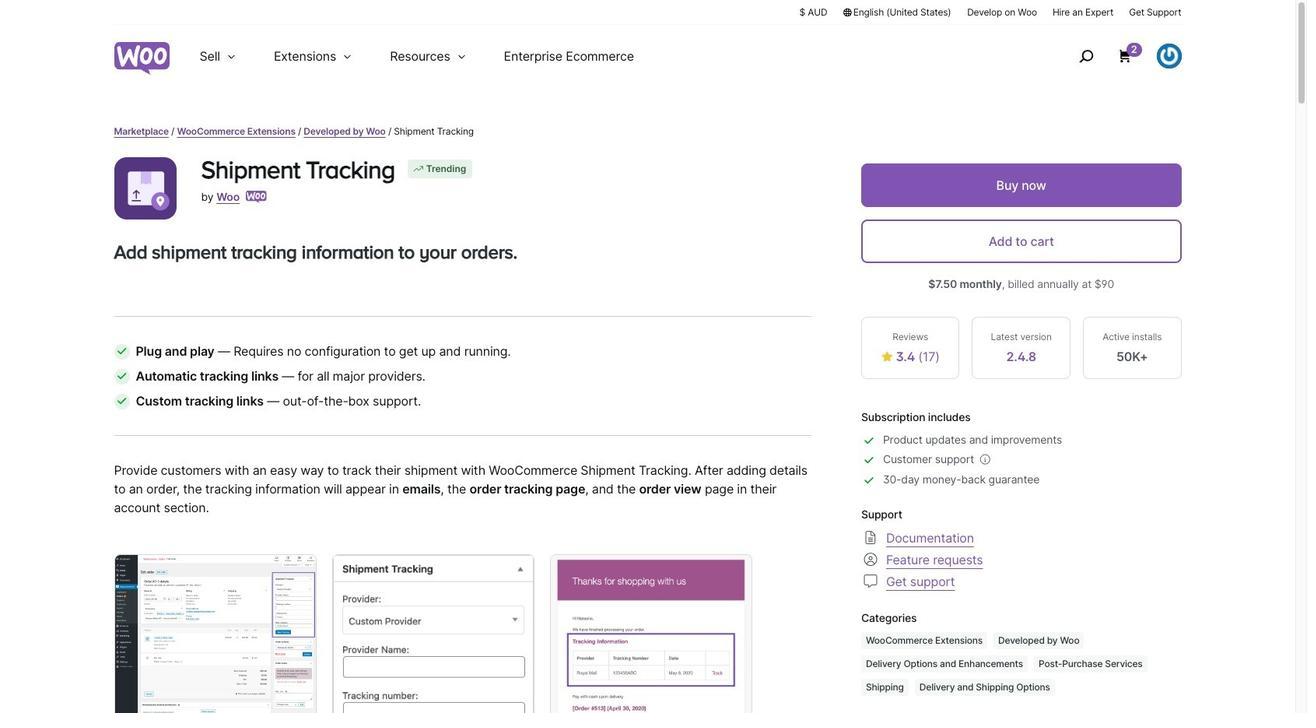 Task type: locate. For each thing, give the bounding box(es) containing it.
service navigation menu element
[[1046, 31, 1182, 81]]

open account menu image
[[1157, 44, 1182, 69]]

message image
[[862, 572, 880, 590]]

search image
[[1074, 44, 1099, 69]]

circle user image
[[862, 550, 880, 569]]



Task type: describe. For each thing, give the bounding box(es) containing it.
product icon image
[[114, 157, 176, 220]]

file lines image
[[862, 528, 880, 547]]

developed by woocommerce image
[[246, 191, 267, 203]]

arrow trend up image
[[412, 163, 425, 175]]



